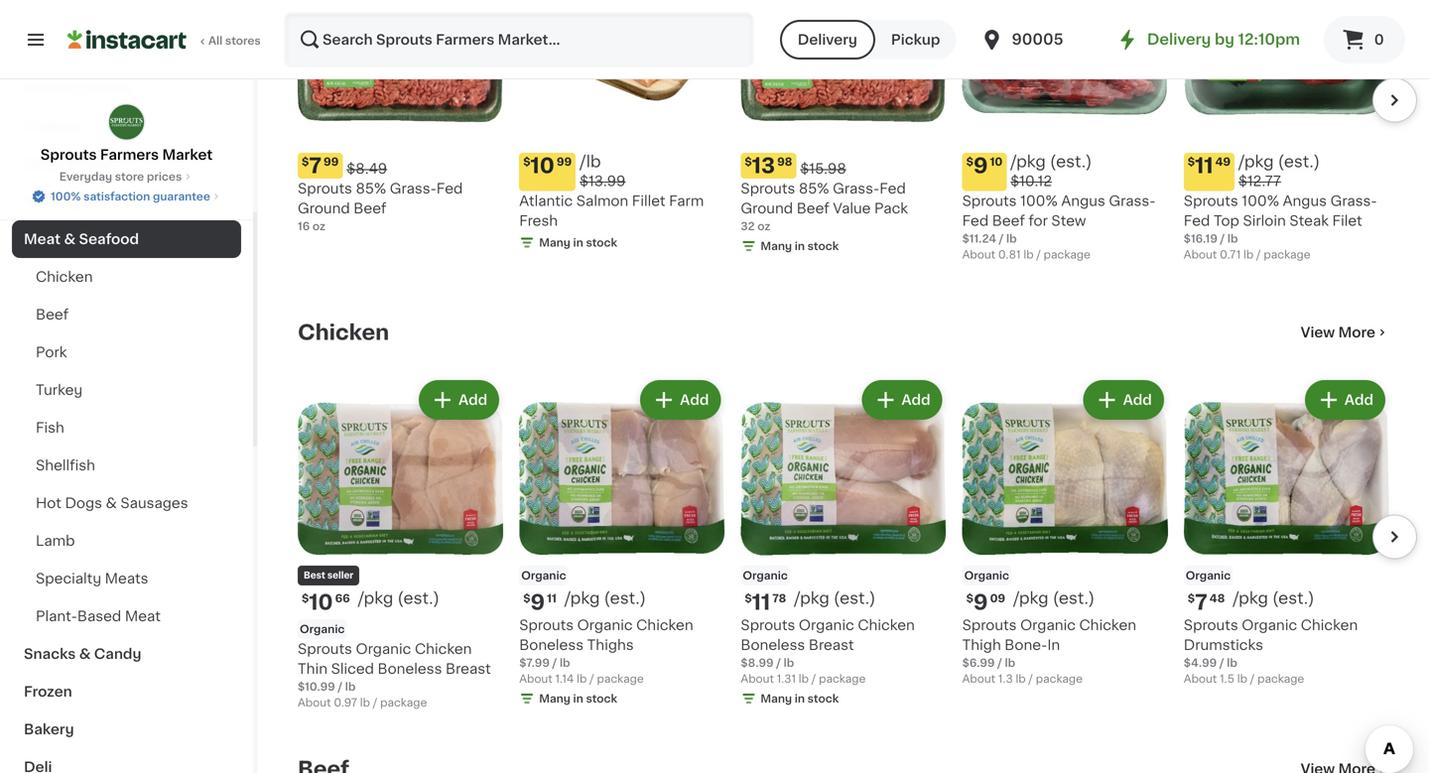 Task type: locate. For each thing, give the bounding box(es) containing it.
best seller
[[304, 571, 354, 580]]

$8.99
[[741, 658, 774, 669]]

$ for $ 9 10 /pkg (est.) $10.12 sprouts 100% angus grass- fed beef for stew $11.24 / lb about 0.81 lb / package
[[966, 157, 974, 167]]

grass- inside $ 9 10 /pkg (est.) $10.12 sprouts 100% angus grass- fed beef for stew $11.24 / lb about 0.81 lb / package
[[1109, 194, 1156, 208]]

about inside $ 9 10 /pkg (est.) $10.12 sprouts 100% angus grass- fed beef for stew $11.24 / lb about 0.81 lb / package
[[962, 249, 996, 260]]

(est.) inside $ 9 10 /pkg (est.) $10.12 sprouts 100% angus grass- fed beef for stew $11.24 / lb about 0.81 lb / package
[[1050, 154, 1092, 170]]

about down '$11.24'
[[962, 249, 996, 260]]

farm
[[669, 194, 704, 208]]

1 add from the left
[[459, 393, 488, 407]]

1 angus from the left
[[1061, 194, 1106, 208]]

$ 13 98
[[745, 156, 792, 176]]

100% inside $ 9 10 /pkg (est.) $10.12 sprouts 100% angus grass- fed beef for stew $11.24 / lb about 0.81 lb / package
[[1020, 194, 1058, 208]]

angus inside $ 9 10 /pkg (est.) $10.12 sprouts 100% angus grass- fed beef for stew $11.24 / lb about 0.81 lb / package
[[1061, 194, 1106, 208]]

package
[[1044, 249, 1091, 260], [1264, 249, 1311, 260], [819, 674, 866, 685], [597, 674, 644, 685], [1036, 674, 1083, 685], [1258, 674, 1305, 685], [380, 697, 427, 708]]

organic up sliced
[[356, 642, 411, 656]]

& for eggs
[[66, 157, 77, 171]]

salmon
[[576, 194, 629, 208]]

angus up stew
[[1061, 194, 1106, 208]]

guarantee
[[153, 191, 210, 202]]

many down 1.14
[[539, 694, 571, 704]]

organic up 48
[[1186, 570, 1231, 581]]

many
[[539, 237, 571, 248], [761, 241, 792, 252], [761, 694, 792, 704], [539, 694, 571, 704]]

turkey link
[[12, 371, 241, 409]]

85%
[[356, 182, 386, 196], [799, 182, 829, 196]]

1 vertical spatial item carousel region
[[270, 368, 1417, 726]]

$9.11 per package (estimated) element
[[519, 590, 725, 616]]

7 left $8.49
[[309, 156, 322, 176]]

shellfish
[[36, 459, 95, 472]]

3 add from the left
[[902, 393, 931, 407]]

2 horizontal spatial 10
[[990, 157, 1003, 167]]

based
[[77, 609, 121, 623]]

add button for $ 9 09 /pkg (est.)
[[1085, 382, 1162, 418]]

package right 1.5
[[1258, 674, 1305, 685]]

fed inside sprouts 85% grass-fed ground beef 16 oz
[[437, 182, 463, 196]]

(est.) inside the $ 9 11 /pkg (est.)
[[604, 591, 646, 607]]

lb up 0.97
[[345, 682, 356, 693]]

$ up '$11.24'
[[966, 157, 974, 167]]

1 vertical spatial 7
[[1195, 592, 1208, 613]]

about down $6.99
[[962, 674, 996, 685]]

about inside sprouts organic chicken thigh bone-in $6.99 / lb about 1.3 lb / package
[[962, 674, 996, 685]]

$ inside $ 13 98
[[745, 157, 752, 167]]

$ left 48
[[1188, 593, 1195, 604]]

chicken
[[36, 270, 93, 284], [298, 322, 389, 343], [858, 619, 915, 632], [636, 619, 693, 632], [1079, 619, 1137, 632], [1301, 619, 1358, 632], [415, 642, 472, 656]]

$ for $ 9 09 /pkg (est.)
[[966, 593, 974, 604]]

2 add from the left
[[680, 393, 709, 407]]

85% for 16
[[356, 182, 386, 196]]

delivery inside button
[[798, 33, 858, 47]]

/pkg right 09
[[1013, 591, 1049, 607]]

many in stock down 'sprouts 85% grass-fed ground beef value pack 32 oz'
[[761, 241, 839, 252]]

/pkg right 48
[[1233, 591, 1268, 607]]

/pkg for $ 9 09 /pkg (est.)
[[1013, 591, 1049, 607]]

/pkg for $ 9 10 /pkg (est.) $10.12 sprouts 100% angus grass- fed beef for stew $11.24 / lb about 0.81 lb / package
[[1011, 154, 1046, 170]]

breast
[[809, 638, 854, 652], [446, 662, 491, 676]]

everyday
[[59, 171, 112, 182]]

9 for $ 9 11 /pkg (est.)
[[531, 592, 545, 613]]

about inside sprouts organic chicken boneless thighs $7.99 / lb about 1.14 lb / package
[[519, 674, 553, 685]]

organic up in
[[1020, 619, 1076, 632]]

0 horizontal spatial angus
[[1061, 194, 1106, 208]]

everyday store prices link
[[59, 169, 194, 185]]

(est.) inside $ 7 48 /pkg (est.)
[[1272, 591, 1315, 607]]

/pkg inside $ 10 66 /pkg (est.)
[[358, 591, 393, 607]]

$ 7 99
[[302, 156, 339, 176]]

produce
[[24, 119, 84, 133]]

beef inside 'sprouts 85% grass-fed ground beef value pack 32 oz'
[[797, 202, 830, 216]]

0 horizontal spatial delivery
[[798, 33, 858, 47]]

sprouts inside sprouts organic chicken thin sliced boneless breast $10.99 / lb about 0.97 lb / package
[[298, 642, 352, 656]]

$ inside $ 9 10 /pkg (est.) $10.12 sprouts 100% angus grass- fed beef for stew $11.24 / lb about 0.81 lb / package
[[966, 157, 974, 167]]

1 product group from the left
[[298, 376, 503, 711]]

2 99 from the left
[[557, 157, 572, 167]]

0 horizontal spatial 100%
[[51, 191, 81, 202]]

organic down $7.48 per package (estimated) element
[[1242, 619, 1297, 632]]

& left candy at bottom
[[79, 647, 91, 661]]

99 left $8.49
[[324, 157, 339, 167]]

fed up pack in the top of the page
[[880, 182, 906, 196]]

1 horizontal spatial 11
[[752, 592, 770, 613]]

100% down everyday in the top left of the page
[[51, 191, 81, 202]]

ground inside 'sprouts 85% grass-fed ground beef value pack 32 oz'
[[741, 202, 793, 216]]

$13.99
[[580, 174, 626, 188]]

product group containing 11
[[741, 376, 947, 711]]

99 inside $ 10 99 /lb $13.99 atlantic salmon fillet farm fresh
[[557, 157, 572, 167]]

0 horizontal spatial breast
[[446, 662, 491, 676]]

2 85% from the left
[[799, 182, 829, 196]]

sprouts inside sprouts 85% grass-fed ground beef 16 oz
[[298, 182, 352, 196]]

10 up '$11.24'
[[990, 157, 1003, 167]]

0 horizontal spatial 99
[[324, 157, 339, 167]]

beef left value
[[797, 202, 830, 216]]

meat inside meat & seafood link
[[24, 232, 61, 246]]

7 inside $7.99 original price: $8.49 element
[[309, 156, 322, 176]]

sprouts inside sprouts organic chicken thigh bone-in $6.99 / lb about 1.3 lb / package
[[962, 619, 1017, 632]]

chicken inside sprouts organic chicken drumsticks $4.99 / lb about 1.5 lb / package
[[1301, 619, 1358, 632]]

about down $10.99
[[298, 697, 331, 708]]

sprouts down 78
[[741, 619, 795, 632]]

9 inside $ 9 09 /pkg (est.)
[[974, 592, 988, 613]]

1 horizontal spatial 7
[[1195, 592, 1208, 613]]

9 for $ 9 09 /pkg (est.)
[[974, 592, 988, 613]]

1 horizontal spatial oz
[[758, 221, 771, 232]]

9 inside $ 9 10 /pkg (est.) $10.12 sprouts 100% angus grass- fed beef for stew $11.24 / lb about 0.81 lb / package
[[974, 156, 988, 176]]

/pkg inside the $ 9 11 /pkg (est.)
[[565, 591, 600, 607]]

$ up $7.99 at bottom
[[523, 593, 531, 604]]

1 horizontal spatial chicken link
[[298, 321, 389, 344]]

/ right 1.14
[[590, 674, 594, 685]]

delivery left by
[[1147, 32, 1211, 47]]

sprouts inside sprouts organic chicken boneless thighs $7.99 / lb about 1.14 lb / package
[[519, 619, 574, 632]]

(est.) up "thighs" on the left bottom of the page
[[604, 591, 646, 607]]

sprouts up $7.99 at bottom
[[519, 619, 574, 632]]

2 horizontal spatial boneless
[[741, 638, 805, 652]]

organic inside sprouts organic chicken thin sliced boneless breast $10.99 / lb about 0.97 lb / package
[[356, 642, 411, 656]]

fed up the $16.19
[[1184, 214, 1210, 228]]

lamb
[[36, 534, 75, 548]]

1 horizontal spatial breast
[[809, 638, 854, 652]]

(est.) inside $ 11 49 /pkg (est.) $12.77 sprouts 100% angus grass- fed top sirloin steak filet $16.19 / lb about 0.71 lb / package
[[1278, 154, 1320, 170]]

(est.)
[[1050, 154, 1092, 170], [1278, 154, 1320, 170], [397, 591, 440, 607], [834, 591, 876, 607], [604, 591, 646, 607], [1053, 591, 1095, 607], [1272, 591, 1315, 607]]

grass- down $9.10 per package (estimated) original price: $10.12 element
[[1109, 194, 1156, 208]]

0 horizontal spatial chicken link
[[12, 258, 241, 296]]

7 for $ 7 48 /pkg (est.)
[[1195, 592, 1208, 613]]

/pkg inside $ 11 78 /pkg (est.)
[[794, 591, 830, 607]]

&
[[66, 157, 77, 171], [64, 232, 76, 246], [106, 496, 117, 510], [79, 647, 91, 661]]

9 up $7.99 at bottom
[[531, 592, 545, 613]]

(est.) inside $ 9 09 /pkg (est.)
[[1053, 591, 1095, 607]]

$ inside $ 9 09 /pkg (est.)
[[966, 593, 974, 604]]

specialty
[[36, 572, 101, 586]]

/pkg inside $ 9 09 /pkg (est.)
[[1013, 591, 1049, 607]]

85% for value
[[799, 182, 829, 196]]

(est.) for $ 7 48 /pkg (est.)
[[1272, 591, 1315, 607]]

$ inside $ 10 66 /pkg (est.)
[[302, 593, 309, 604]]

organic up "thighs" on the left bottom of the page
[[577, 619, 633, 632]]

(est.) for $ 11 78 /pkg (est.)
[[834, 591, 876, 607]]

$ for $ 10 99 /lb $13.99 atlantic salmon fillet farm fresh
[[523, 157, 531, 167]]

5 product group from the left
[[1184, 376, 1390, 687]]

sprouts down $ 7 99
[[298, 182, 352, 196]]

oz right 32
[[758, 221, 771, 232]]

oz right 16
[[312, 221, 326, 232]]

beef down $8.49
[[354, 202, 386, 216]]

sprouts for sprouts farmers market
[[40, 148, 97, 162]]

100% inside $ 11 49 /pkg (est.) $12.77 sprouts 100% angus grass- fed top sirloin steak filet $16.19 / lb about 0.71 lb / package
[[1242, 194, 1279, 208]]

/pkg up $10.12
[[1011, 154, 1046, 170]]

0 horizontal spatial 11
[[547, 593, 557, 604]]

100% down $12.77
[[1242, 194, 1279, 208]]

ground inside sprouts 85% grass-fed ground beef 16 oz
[[298, 202, 350, 216]]

delivery by 12:10pm
[[1147, 32, 1300, 47]]

4 add button from the left
[[1085, 382, 1162, 418]]

/pkg inside $ 9 10 /pkg (est.) $10.12 sprouts 100% angus grass- fed beef for stew $11.24 / lb about 0.81 lb / package
[[1011, 154, 1046, 170]]

angus inside $ 11 49 /pkg (est.) $12.77 sprouts 100% angus grass- fed top sirloin steak filet $16.19 / lb about 0.71 lb / package
[[1283, 194, 1327, 208]]

100% for 11
[[1242, 194, 1279, 208]]

chicken for boneless
[[415, 642, 472, 656]]

90005 button
[[980, 12, 1099, 67]]

package inside "sprouts organic chicken boneless breast $8.99 / lb about 1.31 lb / package"
[[819, 674, 866, 685]]

meat inside plant-based meat link
[[125, 609, 161, 623]]

$ for $ 7 48 /pkg (est.)
[[1188, 593, 1195, 604]]

/pkg for $ 11 49 /pkg (est.) $12.77 sprouts 100% angus grass- fed top sirloin steak filet $16.19 / lb about 0.71 lb / package
[[1239, 154, 1274, 170]]

in down "1.31"
[[795, 694, 805, 704]]

turkey
[[36, 383, 83, 397]]

2 oz from the left
[[758, 221, 771, 232]]

thighs
[[587, 638, 634, 652]]

best
[[304, 571, 325, 580]]

1 ground from the left
[[298, 202, 350, 216]]

chicken for $8.99
[[858, 619, 915, 632]]

product group containing 7
[[1184, 376, 1390, 687]]

hot
[[36, 496, 61, 510]]

1 item carousel region from the top
[[270, 0, 1417, 289]]

chicken inside "sprouts organic chicken boneless breast $8.99 / lb about 1.31 lb / package"
[[858, 619, 915, 632]]

sprouts inside sprouts organic chicken drumsticks $4.99 / lb about 1.5 lb / package
[[1184, 619, 1238, 632]]

beef inside the beef link
[[36, 308, 69, 322]]

pork
[[36, 345, 67, 359]]

(est.) up in
[[1053, 591, 1095, 607]]

/ up 0.81
[[999, 233, 1004, 244]]

/pkg for $ 9 11 /pkg (est.)
[[565, 591, 600, 607]]

add for $ 9 11 /pkg (est.)
[[680, 393, 709, 407]]

1 vertical spatial breast
[[446, 662, 491, 676]]

sprouts inside 'sprouts 85% grass-fed ground beef value pack 32 oz'
[[741, 182, 795, 196]]

boneless
[[741, 638, 805, 652], [519, 638, 584, 652], [378, 662, 442, 676]]

oz
[[312, 221, 326, 232], [758, 221, 771, 232]]

fed inside 'sprouts 85% grass-fed ground beef value pack 32 oz'
[[880, 182, 906, 196]]

/pkg right 78
[[794, 591, 830, 607]]

organic up 09
[[964, 570, 1009, 581]]

hot dogs & sausages link
[[12, 484, 241, 522]]

pork link
[[12, 334, 241, 371]]

1 horizontal spatial ground
[[741, 202, 793, 216]]

beef left for at the top of the page
[[992, 214, 1025, 228]]

$ 9 10 /pkg (est.) $10.12 sprouts 100% angus grass- fed beef for stew $11.24 / lb about 0.81 lb / package
[[962, 154, 1156, 260]]

satisfaction
[[84, 191, 150, 202]]

delivery left pickup button
[[798, 33, 858, 47]]

85% inside sprouts 85% grass-fed ground beef 16 oz
[[356, 182, 386, 196]]

lb
[[1006, 233, 1017, 244], [1228, 233, 1238, 244], [1024, 249, 1034, 260], [1244, 249, 1254, 260], [784, 658, 794, 669], [560, 658, 570, 669], [1005, 658, 1016, 669], [1227, 658, 1238, 669], [799, 674, 809, 685], [577, 674, 587, 685], [1016, 674, 1026, 685], [1237, 674, 1248, 685], [345, 682, 356, 693], [360, 697, 370, 708]]

99 for 7
[[324, 157, 339, 167]]

breast down the $11.78 per package (estimated) element
[[809, 638, 854, 652]]

/pkg up $12.77
[[1239, 154, 1274, 170]]

sprouts inside $ 9 10 /pkg (est.) $10.12 sprouts 100% angus grass- fed beef for stew $11.24 / lb about 0.81 lb / package
[[962, 194, 1017, 208]]

0 horizontal spatial oz
[[312, 221, 326, 232]]

dairy & eggs
[[24, 157, 117, 171]]

/pkg inside $ 7 48 /pkg (est.)
[[1233, 591, 1268, 607]]

4 add from the left
[[1123, 393, 1152, 407]]

(est.) inside $ 11 78 /pkg (est.)
[[834, 591, 876, 607]]

& down beverages
[[64, 232, 76, 246]]

1 horizontal spatial boneless
[[519, 638, 584, 652]]

9
[[974, 156, 988, 176], [531, 592, 545, 613], [974, 592, 988, 613]]

package inside sprouts organic chicken boneless thighs $7.99 / lb about 1.14 lb / package
[[597, 674, 644, 685]]

lb up "1.31"
[[784, 658, 794, 669]]

angus up steak in the top right of the page
[[1283, 194, 1327, 208]]

11
[[1195, 156, 1214, 176], [752, 592, 770, 613], [547, 593, 557, 604]]

sprouts inside "sprouts organic chicken boneless breast $8.99 / lb about 1.31 lb / package"
[[741, 619, 795, 632]]

(est.) right the 66
[[397, 591, 440, 607]]

specialty meats link
[[12, 560, 241, 598]]

boneless up $8.99
[[741, 638, 805, 652]]

1 horizontal spatial 99
[[557, 157, 572, 167]]

sprouts 85% grass-fed ground beef 16 oz
[[298, 182, 463, 232]]

& for seafood
[[64, 232, 76, 246]]

ground for 16
[[298, 202, 350, 216]]

9 inside the $ 9 11 /pkg (est.)
[[531, 592, 545, 613]]

sprouts for sprouts organic chicken drumsticks $4.99 / lb about 1.5 lb / package
[[1184, 619, 1238, 632]]

/pkg for $ 10 66 /pkg (est.)
[[358, 591, 393, 607]]

2 item carousel region from the top
[[270, 368, 1417, 726]]

7 inside $ 7 48 /pkg (est.)
[[1195, 592, 1208, 613]]

sprouts inside 'link'
[[40, 148, 97, 162]]

2 add button from the left
[[642, 382, 719, 418]]

grass- inside sprouts 85% grass-fed ground beef 16 oz
[[390, 182, 437, 196]]

boneless for 9
[[519, 638, 584, 652]]

12:10pm
[[1238, 32, 1300, 47]]

85% inside 'sprouts 85% grass-fed ground beef value pack 32 oz'
[[799, 182, 829, 196]]

0 horizontal spatial 7
[[309, 156, 322, 176]]

1 add button from the left
[[421, 382, 497, 418]]

2 ground from the left
[[741, 202, 793, 216]]

0 horizontal spatial ground
[[298, 202, 350, 216]]

(est.) up "sprouts organic chicken boneless breast $8.99 / lb about 1.31 lb / package"
[[834, 591, 876, 607]]

1 horizontal spatial angus
[[1283, 194, 1327, 208]]

sprouts up thin
[[298, 642, 352, 656]]

$ inside $ 11 78 /pkg (est.)
[[745, 593, 752, 604]]

organic up 78
[[743, 570, 788, 581]]

meat
[[24, 232, 61, 246], [125, 609, 161, 623]]

beef
[[354, 202, 386, 216], [797, 202, 830, 216], [992, 214, 1025, 228], [36, 308, 69, 322]]

candy
[[94, 647, 141, 661]]

10 inside $ 10 66 /pkg (est.)
[[309, 592, 333, 613]]

add for $ 11 78 /pkg (est.)
[[902, 393, 931, 407]]

pickup
[[891, 33, 940, 47]]

package inside sprouts organic chicken thigh bone-in $6.99 / lb about 1.3 lb / package
[[1036, 674, 1083, 685]]

10 left the 66
[[309, 592, 333, 613]]

stew
[[1052, 214, 1086, 228]]

$ inside $ 7 48 /pkg (est.)
[[1188, 593, 1195, 604]]

0 horizontal spatial 10
[[309, 592, 333, 613]]

sprouts up everyday in the top left of the page
[[40, 148, 97, 162]]

sprouts for sprouts organic chicken boneless thighs $7.99 / lb about 1.14 lb / package
[[519, 619, 574, 632]]

add
[[459, 393, 488, 407], [680, 393, 709, 407], [902, 393, 931, 407], [1123, 393, 1152, 407], [1345, 393, 1374, 407]]

sprouts organic chicken drumsticks $4.99 / lb about 1.5 lb / package
[[1184, 619, 1358, 685]]

/pkg up "thighs" on the left bottom of the page
[[565, 591, 600, 607]]

$
[[302, 157, 309, 167], [745, 157, 752, 167], [523, 157, 531, 167], [966, 157, 974, 167], [1188, 157, 1195, 167], [302, 593, 309, 604], [745, 593, 752, 604], [523, 593, 531, 604], [966, 593, 974, 604], [1188, 593, 1195, 604]]

grass- up filet
[[1331, 194, 1377, 208]]

ground
[[298, 202, 350, 216], [741, 202, 793, 216]]

99 inside $ 7 99
[[324, 157, 339, 167]]

about down $8.99
[[741, 674, 774, 685]]

(est.) for $ 10 66 /pkg (est.)
[[397, 591, 440, 607]]

1 85% from the left
[[356, 182, 386, 196]]

$ 11 78 /pkg (est.)
[[745, 591, 876, 613]]

4 product group from the left
[[962, 376, 1168, 687]]

1 horizontal spatial 85%
[[799, 182, 829, 196]]

fish link
[[12, 409, 241, 447]]

lb up 1.5
[[1227, 658, 1238, 669]]

2 horizontal spatial 100%
[[1242, 194, 1279, 208]]

0 horizontal spatial boneless
[[378, 662, 442, 676]]

fed inside $ 11 49 /pkg (est.) $12.77 sprouts 100% angus grass- fed top sirloin steak filet $16.19 / lb about 0.71 lb / package
[[1184, 214, 1210, 228]]

1 horizontal spatial 100%
[[1020, 194, 1058, 208]]

meat down beverages
[[24, 232, 61, 246]]

package down "thighs" on the left bottom of the page
[[597, 674, 644, 685]]

grass-
[[390, 182, 437, 196], [833, 182, 880, 196], [1109, 194, 1156, 208], [1331, 194, 1377, 208]]

5 add button from the left
[[1307, 382, 1384, 418]]

11 for $ 11 78 /pkg (est.)
[[752, 592, 770, 613]]

$ left $8.49
[[302, 157, 309, 167]]

11 inside $ 11 78 /pkg (est.)
[[752, 592, 770, 613]]

$ inside the $ 9 11 /pkg (est.)
[[523, 593, 531, 604]]

boneless inside sprouts organic chicken thin sliced boneless breast $10.99 / lb about 0.97 lb / package
[[378, 662, 442, 676]]

chicken for in
[[1079, 619, 1137, 632]]

plant-
[[36, 609, 77, 623]]

0 vertical spatial breast
[[809, 638, 854, 652]]

sprouts up produce
[[24, 81, 80, 95]]

2 product group from the left
[[519, 376, 725, 711]]

/pkg for $ 11 78 /pkg (est.)
[[794, 591, 830, 607]]

Search field
[[286, 14, 752, 66]]

3 add button from the left
[[864, 382, 941, 418]]

0 vertical spatial item carousel region
[[270, 0, 1417, 289]]

item carousel region
[[270, 0, 1417, 289], [270, 368, 1417, 726]]

sprouts for sprouts 85% grass-fed ground beef value pack 32 oz
[[741, 182, 795, 196]]

None search field
[[284, 12, 754, 67]]

grass- inside $ 11 49 /pkg (est.) $12.77 sprouts 100% angus grass- fed top sirloin steak filet $16.19 / lb about 0.71 lb / package
[[1331, 194, 1377, 208]]

100% up for at the top of the page
[[1020, 194, 1058, 208]]

beef link
[[12, 296, 241, 334]]

0 vertical spatial 7
[[309, 156, 322, 176]]

/ up 1.14
[[552, 658, 557, 669]]

/pkg right the 66
[[358, 591, 393, 607]]

about inside "sprouts organic chicken boneless breast $8.99 / lb about 1.31 lb / package"
[[741, 674, 774, 685]]

1 horizontal spatial delivery
[[1147, 32, 1211, 47]]

0 horizontal spatial 85%
[[356, 182, 386, 196]]

grass- down $7.99 original price: $8.49 element
[[390, 182, 437, 196]]

1 horizontal spatial 10
[[531, 156, 555, 176]]

100% inside 100% satisfaction guarantee button
[[51, 191, 81, 202]]

breast inside "sprouts organic chicken boneless breast $8.99 / lb about 1.31 lb / package"
[[809, 638, 854, 652]]

$ 7 48 /pkg (est.)
[[1188, 591, 1315, 613]]

package down in
[[1036, 674, 1083, 685]]

/ up "1.31"
[[776, 658, 781, 669]]

meat down meats
[[125, 609, 161, 623]]

1 99 from the left
[[324, 157, 339, 167]]

1 vertical spatial chicken link
[[298, 321, 389, 344]]

/ right "0.71"
[[1257, 249, 1261, 260]]

/pkg inside $ 11 49 /pkg (est.) $12.77 sprouts 100% angus grass- fed top sirloin steak filet $16.19 / lb about 0.71 lb / package
[[1239, 154, 1274, 170]]

1.5
[[1220, 674, 1235, 685]]

snacks
[[24, 647, 76, 661]]

sprouts for sprouts brands
[[24, 81, 80, 95]]

10 inside $ 10 99 /lb $13.99 atlantic salmon fillet farm fresh
[[531, 156, 555, 176]]

breast inside sprouts organic chicken thin sliced boneless breast $10.99 / lb about 0.97 lb / package
[[446, 662, 491, 676]]

boneless inside sprouts organic chicken boneless thighs $7.99 / lb about 1.14 lb / package
[[519, 638, 584, 652]]

$11.49 per package (estimated) original price: $12.77 element
[[1184, 153, 1390, 191]]

5 add from the left
[[1345, 393, 1374, 407]]

/
[[999, 233, 1004, 244], [1220, 233, 1225, 244], [1037, 249, 1041, 260], [1257, 249, 1261, 260], [776, 658, 781, 669], [552, 658, 557, 669], [998, 658, 1002, 669], [1220, 658, 1224, 669], [812, 674, 816, 685], [590, 674, 594, 685], [1029, 674, 1033, 685], [1250, 674, 1255, 685], [338, 682, 343, 693], [373, 697, 378, 708]]

$6.99
[[962, 658, 995, 669]]

2 angus from the left
[[1283, 194, 1327, 208]]

(est.) inside $ 10 66 /pkg (est.)
[[397, 591, 440, 607]]

beef inside sprouts 85% grass-fed ground beef 16 oz
[[354, 202, 386, 216]]

product group containing 10
[[298, 376, 503, 711]]

drumsticks
[[1184, 638, 1263, 652]]

1 vertical spatial meat
[[125, 609, 161, 623]]

$ inside $ 11 49 /pkg (est.) $12.77 sprouts 100% angus grass- fed top sirloin steak filet $16.19 / lb about 0.71 lb / package
[[1188, 157, 1195, 167]]

0 vertical spatial chicken link
[[12, 258, 241, 296]]

sprouts farmers market
[[40, 148, 213, 162]]

/ up "0.71"
[[1220, 233, 1225, 244]]

1 horizontal spatial meat
[[125, 609, 161, 623]]

many in stock down "1.31"
[[761, 694, 839, 704]]

chicken inside sprouts organic chicken thigh bone-in $6.99 / lb about 1.3 lb / package
[[1079, 619, 1137, 632]]

$ inside $ 7 99
[[302, 157, 309, 167]]

11 inside $ 11 49 /pkg (est.) $12.77 sprouts 100% angus grass- fed top sirloin steak filet $16.19 / lb about 0.71 lb / package
[[1195, 156, 1214, 176]]

filet
[[1333, 214, 1362, 228]]

meat & seafood link
[[12, 220, 241, 258]]

10 for (est.)
[[309, 592, 333, 613]]

2 horizontal spatial 11
[[1195, 156, 1214, 176]]

store
[[115, 171, 144, 182]]

stock down "sprouts organic chicken boneless breast $8.99 / lb about 1.31 lb / package"
[[808, 694, 839, 704]]

ground up 16
[[298, 202, 350, 216]]

boneless inside "sprouts organic chicken boneless breast $8.99 / lb about 1.31 lb / package"
[[741, 638, 805, 652]]

sprouts brands link
[[12, 69, 241, 107]]

0 vertical spatial meat
[[24, 232, 61, 246]]

product group
[[298, 376, 503, 711], [519, 376, 725, 711], [741, 376, 947, 711], [962, 376, 1168, 687], [1184, 376, 1390, 687]]

10
[[531, 156, 555, 176], [990, 157, 1003, 167], [309, 592, 333, 613]]

3 product group from the left
[[741, 376, 947, 711]]

0 horizontal spatial meat
[[24, 232, 61, 246]]

chicken inside sprouts organic chicken boneless thighs $7.99 / lb about 1.14 lb / package
[[636, 619, 693, 632]]

add button for $ 7 48 /pkg (est.)
[[1307, 382, 1384, 418]]

1 oz from the left
[[312, 221, 326, 232]]

9 left $10.12
[[974, 156, 988, 176]]

sprouts up top
[[1184, 194, 1238, 208]]

boneless up $7.99 at bottom
[[519, 638, 584, 652]]

dairy & eggs link
[[12, 145, 241, 183]]

(est.) up $10.12
[[1050, 154, 1092, 170]]

breast left $7.99 at bottom
[[446, 662, 491, 676]]

$ up "atlantic"
[[523, 157, 531, 167]]

sprouts up thigh
[[962, 619, 1017, 632]]

fed inside $ 9 10 /pkg (est.) $10.12 sprouts 100% angus grass- fed beef for stew $11.24 / lb about 0.81 lb / package
[[962, 214, 989, 228]]



Task type: vqa. For each thing, say whether or not it's contained in the screenshot.
the Sprouts Organic Chicken Boneless Thighs $7.99 / lb About 1.14 lb / package
yes



Task type: describe. For each thing, give the bounding box(es) containing it.
9 for $ 9 10 /pkg (est.) $10.12 sprouts 100% angus grass- fed beef for stew $11.24 / lb about 0.81 lb / package
[[974, 156, 988, 176]]

/ up 1.3
[[998, 658, 1002, 669]]

/ right 1.3
[[1029, 674, 1033, 685]]

$7.48 per package (estimated) element
[[1184, 590, 1390, 616]]

ground for value
[[741, 202, 793, 216]]

snacks & candy link
[[12, 635, 241, 673]]

top
[[1214, 214, 1240, 228]]

seller
[[327, 571, 354, 580]]

13
[[752, 156, 775, 176]]

& right dogs
[[106, 496, 117, 510]]

lb right 1.14
[[577, 674, 587, 685]]

$8.49
[[347, 162, 387, 176]]

90005
[[1012, 32, 1064, 47]]

sirloin
[[1243, 214, 1286, 228]]

in down 'salmon'
[[573, 237, 583, 248]]

instacart logo image
[[67, 28, 187, 52]]

sprouts organic chicken boneless thighs $7.99 / lb about 1.14 lb / package
[[519, 619, 693, 685]]

$ for $ 7 99
[[302, 157, 309, 167]]

$ 10 99 /lb $13.99 atlantic salmon fillet farm fresh
[[519, 154, 704, 228]]

sprouts for sprouts organic chicken boneless breast $8.99 / lb about 1.31 lb / package
[[741, 619, 795, 632]]

add for $ 9 09 /pkg (est.)
[[1123, 393, 1152, 407]]

about inside sprouts organic chicken drumsticks $4.99 / lb about 1.5 lb / package
[[1184, 674, 1217, 685]]

sprouts organic chicken thin sliced boneless breast $10.99 / lb about 0.97 lb / package
[[298, 642, 491, 708]]

/ right 0.81
[[1037, 249, 1041, 260]]

7 for $ 7 99
[[309, 156, 322, 176]]

plant-based meat link
[[12, 598, 241, 635]]

about inside $ 11 49 /pkg (est.) $12.77 sprouts 100% angus grass- fed top sirloin steak filet $16.19 / lb about 0.71 lb / package
[[1184, 249, 1217, 260]]

delivery button
[[780, 20, 875, 60]]

snacks & candy
[[24, 647, 141, 661]]

/ right 1.5
[[1250, 674, 1255, 685]]

98
[[777, 157, 792, 167]]

item carousel region containing 7
[[270, 0, 1417, 289]]

all stores
[[208, 35, 261, 46]]

sprouts farmers market logo image
[[108, 103, 145, 141]]

stock down sprouts organic chicken boneless thighs $7.99 / lb about 1.14 lb / package
[[586, 694, 617, 704]]

produce link
[[12, 107, 241, 145]]

shellfish link
[[12, 447, 241, 484]]

market
[[162, 148, 213, 162]]

bone-
[[1005, 638, 1047, 652]]

chicken for $7.99
[[636, 619, 693, 632]]

eggs
[[81, 157, 117, 171]]

$ 9 09 /pkg (est.)
[[966, 591, 1095, 613]]

organic up the $ 9 11 /pkg (est.)
[[521, 570, 566, 581]]

1.14
[[555, 674, 574, 685]]

item carousel region containing 10
[[270, 368, 1417, 726]]

lb up 0.81
[[1006, 233, 1017, 244]]

(est.) for $ 9 10 /pkg (est.) $10.12 sprouts 100% angus grass- fed beef for stew $11.24 / lb about 0.81 lb / package
[[1050, 154, 1092, 170]]

sprouts organic chicken thigh bone-in $6.99 / lb about 1.3 lb / package
[[962, 619, 1137, 685]]

(est.) for $ 9 09 /pkg (est.)
[[1053, 591, 1095, 607]]

many in stock down 1.14
[[539, 694, 617, 704]]

thigh
[[962, 638, 1001, 652]]

by
[[1215, 32, 1235, 47]]

organic inside sprouts organic chicken boneless thighs $7.99 / lb about 1.14 lb / package
[[577, 619, 633, 632]]

steak
[[1290, 214, 1329, 228]]

everyday store prices
[[59, 171, 182, 182]]

view more
[[1301, 326, 1376, 339]]

angus for 9
[[1061, 194, 1106, 208]]

$7.99 original price: $8.49 element
[[298, 153, 503, 179]]

package inside sprouts organic chicken drumsticks $4.99 / lb about 1.5 lb / package
[[1258, 674, 1305, 685]]

sprouts for sprouts organic chicken thin sliced boneless breast $10.99 / lb about 0.97 lb / package
[[298, 642, 352, 656]]

dairy
[[24, 157, 62, 171]]

add for $ 7 48 /pkg (est.)
[[1345, 393, 1374, 407]]

delivery for delivery
[[798, 33, 858, 47]]

service type group
[[780, 20, 956, 60]]

many in stock down fresh
[[539, 237, 617, 248]]

$ 11 49 /pkg (est.) $12.77 sprouts 100% angus grass- fed top sirloin steak filet $16.19 / lb about 0.71 lb / package
[[1184, 154, 1377, 260]]

beef inside $ 9 10 /pkg (est.) $10.12 sprouts 100% angus grass- fed beef for stew $11.24 / lb about 0.81 lb / package
[[992, 214, 1025, 228]]

lb up "0.71"
[[1228, 233, 1238, 244]]

lb right "0.71"
[[1244, 249, 1254, 260]]

100% satisfaction guarantee
[[51, 191, 210, 202]]

$13.98 original price: $15.98 element
[[741, 153, 947, 179]]

chicken link for view more link
[[298, 321, 389, 344]]

seafood
[[79, 232, 139, 246]]

oz inside sprouts 85% grass-fed ground beef 16 oz
[[312, 221, 326, 232]]

thin
[[298, 662, 328, 676]]

grass- inside 'sprouts 85% grass-fed ground beef value pack 32 oz'
[[833, 182, 880, 196]]

dogs
[[65, 496, 102, 510]]

sausages
[[120, 496, 188, 510]]

pack
[[874, 202, 908, 216]]

add button for $ 9 11 /pkg (est.)
[[642, 382, 719, 418]]

$ for $ 10 66 /pkg (est.)
[[302, 593, 309, 604]]

bakery
[[24, 723, 74, 736]]

delivery by 12:10pm link
[[1116, 28, 1300, 52]]

sprouts farmers market link
[[40, 103, 213, 165]]

for
[[1029, 214, 1048, 228]]

lb up 1.14
[[560, 658, 570, 669]]

$10.99 per pound original price: $13.99 element
[[519, 153, 725, 191]]

many down 'sprouts 85% grass-fed ground beef value pack 32 oz'
[[761, 241, 792, 252]]

sprouts inside $ 11 49 /pkg (est.) $12.77 sprouts 100% angus grass- fed top sirloin steak filet $16.19 / lb about 0.71 lb / package
[[1184, 194, 1238, 208]]

$10.99
[[298, 682, 335, 693]]

prices
[[147, 171, 182, 182]]

1.3
[[998, 674, 1013, 685]]

plant-based meat
[[36, 609, 161, 623]]

chicken inside chicken link
[[36, 270, 93, 284]]

$12.77
[[1239, 174, 1281, 188]]

$10.12
[[1011, 174, 1052, 188]]

48
[[1210, 593, 1225, 604]]

/ right 0.97
[[373, 697, 378, 708]]

many down fresh
[[539, 237, 571, 248]]

package inside $ 11 49 /pkg (est.) $12.77 sprouts 100% angus grass- fed top sirloin steak filet $16.19 / lb about 0.71 lb / package
[[1264, 249, 1311, 260]]

$ for $ 13 98
[[745, 157, 752, 167]]

66
[[335, 593, 350, 604]]

about inside sprouts organic chicken thin sliced boneless breast $10.99 / lb about 0.97 lb / package
[[298, 697, 331, 708]]

0.81
[[998, 249, 1021, 260]]

$4.99
[[1184, 658, 1217, 669]]

/ up 1.5
[[1220, 658, 1224, 669]]

sprouts for sprouts 85% grass-fed ground beef 16 oz
[[298, 182, 352, 196]]

in down 1.14
[[573, 694, 583, 704]]

farmers
[[100, 148, 159, 162]]

chicken for /
[[1301, 619, 1358, 632]]

99 for 10
[[557, 157, 572, 167]]

chicken link for the beef link
[[12, 258, 241, 296]]

brands
[[84, 81, 134, 95]]

$ for $ 11 78 /pkg (est.)
[[745, 593, 752, 604]]

$10.66 per package (estimated) element
[[298, 590, 503, 616]]

lamb link
[[12, 522, 241, 560]]

(est.) for $ 9 11 /pkg (est.)
[[604, 591, 646, 607]]

organic inside sprouts organic chicken drumsticks $4.99 / lb about 1.5 lb / package
[[1242, 619, 1297, 632]]

/ up 0.97
[[338, 682, 343, 693]]

all
[[208, 35, 223, 46]]

10 inside $ 9 10 /pkg (est.) $10.12 sprouts 100% angus grass- fed beef for stew $11.24 / lb about 0.81 lb / package
[[990, 157, 1003, 167]]

$16.19
[[1184, 233, 1218, 244]]

11 inside the $ 9 11 /pkg (est.)
[[547, 593, 557, 604]]

$9.10 per package (estimated) original price: $10.12 element
[[962, 153, 1168, 191]]

$11.24
[[962, 233, 996, 244]]

organic inside sprouts organic chicken thigh bone-in $6.99 / lb about 1.3 lb / package
[[1020, 619, 1076, 632]]

$11.78 per package (estimated) element
[[741, 590, 947, 616]]

10 for $13.99
[[531, 156, 555, 176]]

32
[[741, 221, 755, 232]]

organic inside "sprouts organic chicken boneless breast $8.99 / lb about 1.31 lb / package"
[[799, 619, 854, 632]]

lb right "1.31"
[[799, 674, 809, 685]]

lb right 0.97
[[360, 697, 370, 708]]

in
[[1047, 638, 1060, 652]]

oz inside 'sprouts 85% grass-fed ground beef value pack 32 oz'
[[758, 221, 771, 232]]

(est.) for $ 11 49 /pkg (est.) $12.77 sprouts 100% angus grass- fed top sirloin steak filet $16.19 / lb about 0.71 lb / package
[[1278, 154, 1320, 170]]

lb up 1.3
[[1005, 658, 1016, 669]]

all stores link
[[67, 12, 262, 67]]

sprouts for sprouts organic chicken thigh bone-in $6.99 / lb about 1.3 lb / package
[[962, 619, 1017, 632]]

boneless for 11
[[741, 638, 805, 652]]

100% for 9
[[1020, 194, 1058, 208]]

package inside $ 9 10 /pkg (est.) $10.12 sprouts 100% angus grass- fed beef for stew $11.24 / lb about 0.81 lb / package
[[1044, 249, 1091, 260]]

bakery link
[[12, 711, 241, 748]]

$15.98
[[800, 162, 846, 176]]

/ right "1.31"
[[812, 674, 816, 685]]

/lb
[[580, 154, 601, 170]]

$9.09 per package (estimated) element
[[962, 590, 1168, 616]]

organic down the 66
[[300, 624, 345, 635]]

beverages link
[[12, 183, 241, 220]]

package inside sprouts organic chicken thin sliced boneless breast $10.99 / lb about 0.97 lb / package
[[380, 697, 427, 708]]

& for candy
[[79, 647, 91, 661]]

11 for $ 11 49 /pkg (est.) $12.77 sprouts 100% angus grass- fed top sirloin steak filet $16.19 / lb about 0.71 lb / package
[[1195, 156, 1214, 176]]

stock down 'salmon'
[[586, 237, 617, 248]]

hot dogs & sausages
[[36, 496, 188, 510]]

view more link
[[1301, 323, 1390, 342]]

delivery for delivery by 12:10pm
[[1147, 32, 1211, 47]]

in down 'sprouts 85% grass-fed ground beef value pack 32 oz'
[[795, 241, 805, 252]]

lb right 1.3
[[1016, 674, 1026, 685]]

0.71
[[1220, 249, 1241, 260]]

lb right 1.5
[[1237, 674, 1248, 685]]

$ for $ 9 11 /pkg (est.)
[[523, 593, 531, 604]]

view
[[1301, 326, 1335, 339]]

atlantic
[[519, 194, 573, 208]]

stock down 'sprouts 85% grass-fed ground beef value pack 32 oz'
[[808, 241, 839, 252]]

many down "1.31"
[[761, 694, 792, 704]]

/pkg for $ 7 48 /pkg (est.)
[[1233, 591, 1268, 607]]

lb right 0.81
[[1024, 249, 1034, 260]]

meat & seafood
[[24, 232, 139, 246]]

add button for $ 11 78 /pkg (est.)
[[864, 382, 941, 418]]

$ for $ 11 49 /pkg (est.) $12.77 sprouts 100% angus grass- fed top sirloin steak filet $16.19 / lb about 0.71 lb / package
[[1188, 157, 1195, 167]]

0.97
[[334, 697, 357, 708]]

pickup button
[[875, 20, 956, 60]]

angus for 11
[[1283, 194, 1327, 208]]



